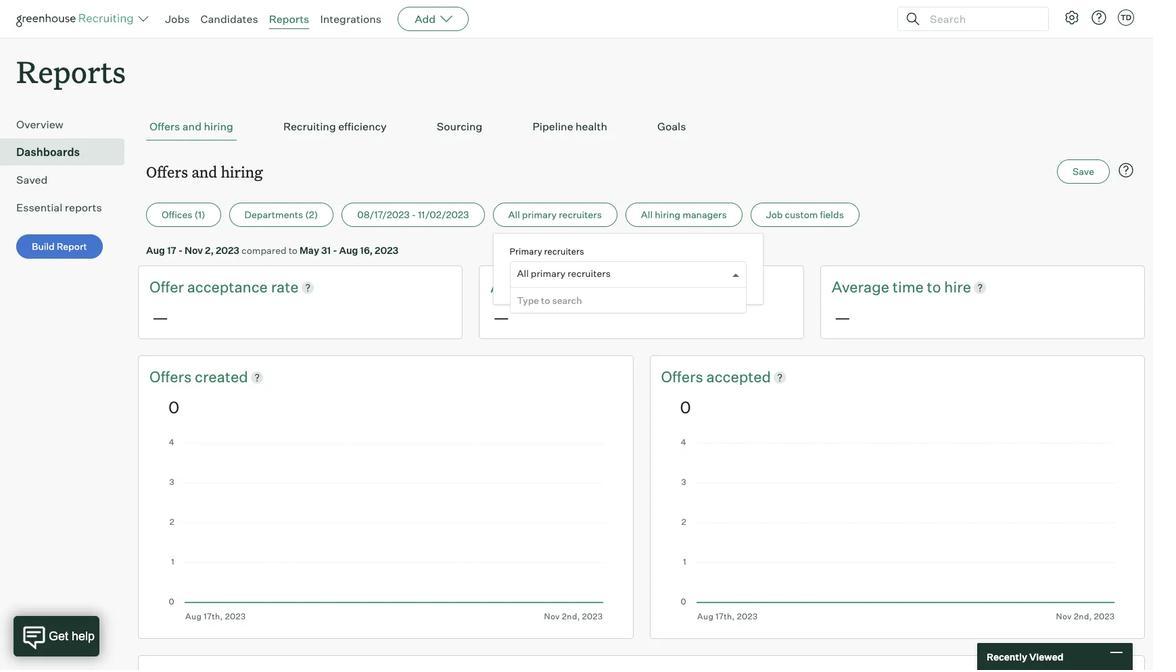 Task type: vqa. For each thing, say whether or not it's contained in the screenshot.
TIME
yes



Task type: describe. For each thing, give the bounding box(es) containing it.
greenhouse recruiting image
[[16, 11, 138, 27]]

compared
[[242, 245, 287, 256]]

type to search
[[517, 295, 582, 307]]

td
[[1121, 13, 1132, 22]]

overview link
[[16, 116, 119, 133]]

build report
[[32, 241, 87, 252]]

all for all hiring managers 'button'
[[641, 209, 653, 221]]

fill
[[603, 278, 620, 296]]

1 vertical spatial reports
[[16, 51, 126, 91]]

all down "primary"
[[517, 268, 529, 279]]

- inside 08/17/2023 - 11/02/2023 button
[[412, 209, 416, 221]]

16,
[[360, 245, 373, 256]]

to left may
[[289, 245, 298, 256]]

recruiting
[[283, 120, 336, 133]]

1 vertical spatial all primary recruiters
[[517, 268, 611, 279]]

build report button
[[16, 235, 103, 259]]

search
[[552, 295, 582, 307]]

td button
[[1115, 7, 1137, 28]]

build
[[32, 241, 55, 252]]

08/17/2023 - 11/02/2023
[[357, 209, 469, 221]]

custom
[[785, 209, 818, 221]]

add button
[[398, 7, 469, 31]]

all primary recruiters button
[[493, 203, 617, 227]]

offices (1) button
[[146, 203, 221, 227]]

31
[[321, 245, 331, 256]]

rate
[[271, 278, 299, 296]]

2 2023 from the left
[[375, 245, 399, 256]]

candidates link
[[201, 12, 258, 26]]

to right type
[[541, 295, 550, 307]]

time for hire
[[893, 278, 924, 296]]

offers and hiring button
[[146, 113, 237, 141]]

job
[[766, 209, 783, 221]]

efficiency
[[338, 120, 387, 133]]

health
[[576, 120, 607, 133]]

saved
[[16, 173, 48, 187]]

2 aug from the left
[[339, 245, 358, 256]]

time for fill
[[552, 278, 583, 296]]

08/17/2023 - 11/02/2023 button
[[342, 203, 485, 227]]

reports
[[65, 201, 102, 215]]

add
[[415, 12, 436, 26]]

1 aug from the left
[[146, 245, 165, 256]]

goals button
[[654, 113, 690, 141]]

primary inside button
[[522, 209, 557, 221]]

acceptance
[[187, 278, 268, 296]]

average link for hire
[[832, 277, 893, 298]]

1 2023 from the left
[[216, 245, 239, 256]]

viewed
[[1029, 652, 1064, 663]]

hire link
[[944, 277, 971, 298]]

essential reports
[[16, 201, 102, 215]]

1 vertical spatial primary
[[531, 268, 566, 279]]

jobs
[[165, 12, 190, 26]]

candidates
[[201, 12, 258, 26]]

recruiting efficiency button
[[280, 113, 390, 141]]

overview
[[16, 118, 63, 131]]

essential
[[16, 201, 62, 215]]

primary recruiters
[[510, 246, 584, 257]]

recently viewed
[[987, 652, 1064, 663]]

acceptance link
[[187, 277, 271, 298]]

1 vertical spatial offers and hiring
[[146, 162, 263, 182]]

departments (2) button
[[229, 203, 334, 227]]

offers link for accepted
[[661, 367, 707, 388]]

hire
[[944, 278, 971, 296]]

accepted
[[707, 368, 771, 386]]

all primary recruiters inside button
[[508, 209, 602, 221]]

tab list containing offers and hiring
[[146, 113, 1137, 141]]

configure image
[[1064, 9, 1080, 26]]

primary
[[510, 246, 542, 257]]

17
[[167, 245, 176, 256]]

(2)
[[305, 209, 318, 221]]

average time to for hire
[[832, 278, 944, 296]]

0 for created
[[168, 398, 179, 418]]



Task type: locate. For each thing, give the bounding box(es) containing it.
0 vertical spatial and
[[182, 120, 202, 133]]

all inside button
[[508, 209, 520, 221]]

report
[[57, 241, 87, 252]]

all inside 'button'
[[641, 209, 653, 221]]

recruiting efficiency
[[283, 120, 387, 133]]

1 horizontal spatial —
[[493, 308, 510, 328]]

all left managers
[[641, 209, 653, 221]]

2 time link from the left
[[893, 277, 927, 298]]

2 0 from the left
[[680, 398, 691, 418]]

offer acceptance
[[149, 278, 271, 296]]

3 — from the left
[[834, 308, 851, 328]]

1 horizontal spatial reports
[[269, 12, 309, 26]]

- left 11/02/2023
[[412, 209, 416, 221]]

1 time link from the left
[[552, 277, 586, 298]]

dashboards link
[[16, 144, 119, 160]]

offers link
[[149, 367, 195, 388], [661, 367, 707, 388]]

0 horizontal spatial time
[[552, 278, 583, 296]]

1 average from the left
[[491, 278, 548, 296]]

pipeline
[[533, 120, 573, 133]]

recently
[[987, 652, 1027, 663]]

to left hire
[[927, 278, 941, 296]]

integrations
[[320, 12, 382, 26]]

1 vertical spatial recruiters
[[544, 246, 584, 257]]

0 horizontal spatial 0
[[168, 398, 179, 418]]

faq image
[[1118, 162, 1134, 179]]

tab list
[[146, 113, 1137, 141]]

xychart image for accepted
[[680, 440, 1115, 622]]

- right 17
[[178, 245, 183, 256]]

time link
[[552, 277, 586, 298], [893, 277, 927, 298]]

time link for fill
[[552, 277, 586, 298]]

- right 31 at the left top of page
[[333, 245, 337, 256]]

fields
[[820, 209, 844, 221]]

reports down greenhouse recruiting image
[[16, 51, 126, 91]]

pipeline health button
[[529, 113, 611, 141]]

1 xychart image from the left
[[168, 440, 603, 622]]

0 for accepted
[[680, 398, 691, 418]]

2,
[[205, 245, 214, 256]]

save
[[1073, 166, 1094, 177]]

time link left hire link
[[893, 277, 927, 298]]

to left fill at top
[[586, 278, 600, 296]]

all primary recruiters up primary recruiters
[[508, 209, 602, 221]]

(1)
[[194, 209, 205, 221]]

reports link
[[269, 12, 309, 26]]

offers and hiring inside button
[[149, 120, 233, 133]]

time link for hire
[[893, 277, 927, 298]]

jobs link
[[165, 12, 190, 26]]

1 horizontal spatial xychart image
[[680, 440, 1115, 622]]

average
[[491, 278, 548, 296], [832, 278, 889, 296]]

1 horizontal spatial offers link
[[661, 367, 707, 388]]

offers and hiring
[[149, 120, 233, 133], [146, 162, 263, 182]]

all hiring managers button
[[626, 203, 742, 227]]

offers inside button
[[149, 120, 180, 133]]

to link for hire
[[927, 277, 944, 298]]

all
[[508, 209, 520, 221], [641, 209, 653, 221], [517, 268, 529, 279]]

1 horizontal spatial average time to
[[832, 278, 944, 296]]

1 average time to from the left
[[491, 278, 603, 296]]

1 horizontal spatial 0
[[680, 398, 691, 418]]

0 horizontal spatial —
[[152, 308, 168, 328]]

created
[[195, 368, 248, 386]]

2 offers link from the left
[[661, 367, 707, 388]]

hiring inside button
[[204, 120, 233, 133]]

pipeline health
[[533, 120, 607, 133]]

offer
[[149, 278, 184, 296]]

recruiters
[[559, 209, 602, 221], [544, 246, 584, 257], [568, 268, 611, 279]]

0 vertical spatial primary
[[522, 209, 557, 221]]

1 to link from the left
[[586, 277, 603, 298]]

1 horizontal spatial average link
[[832, 277, 893, 298]]

dashboards
[[16, 146, 80, 159]]

aug left 16,
[[339, 245, 358, 256]]

2 xychart image from the left
[[680, 440, 1115, 622]]

11/02/2023
[[418, 209, 469, 221]]

recruiters down all primary recruiters button
[[544, 246, 584, 257]]

average for hire
[[832, 278, 889, 296]]

all primary recruiters up search at the top
[[517, 268, 611, 279]]

1 horizontal spatial average
[[832, 278, 889, 296]]

1 average link from the left
[[491, 277, 552, 298]]

primary down primary recruiters
[[531, 268, 566, 279]]

departments
[[245, 209, 303, 221]]

nov
[[185, 245, 203, 256]]

aug left 17
[[146, 245, 165, 256]]

hiring
[[204, 120, 233, 133], [221, 162, 263, 182], [655, 209, 681, 221]]

1 horizontal spatial time link
[[893, 277, 927, 298]]

-
[[412, 209, 416, 221], [178, 245, 183, 256], [333, 245, 337, 256]]

2 average time to from the left
[[832, 278, 944, 296]]

2 horizontal spatial -
[[412, 209, 416, 221]]

2023
[[216, 245, 239, 256], [375, 245, 399, 256]]

0 vertical spatial hiring
[[204, 120, 233, 133]]

offer link
[[149, 277, 187, 298]]

0 horizontal spatial to link
[[586, 277, 603, 298]]

all up "primary"
[[508, 209, 520, 221]]

job custom fields
[[766, 209, 844, 221]]

0 horizontal spatial average time to
[[491, 278, 603, 296]]

sourcing button
[[433, 113, 486, 141]]

0 horizontal spatial reports
[[16, 51, 126, 91]]

1 vertical spatial hiring
[[221, 162, 263, 182]]

offices
[[162, 209, 192, 221]]

2 — from the left
[[493, 308, 510, 328]]

0 horizontal spatial average
[[491, 278, 548, 296]]

fill link
[[603, 277, 620, 298]]

saved link
[[16, 172, 119, 188]]

recruiters up search at the top
[[568, 268, 611, 279]]

type
[[517, 295, 539, 307]]

recruiters up primary recruiters
[[559, 209, 602, 221]]

rate link
[[271, 277, 299, 298]]

time left hire
[[893, 278, 924, 296]]

0 horizontal spatial time link
[[552, 277, 586, 298]]

1 horizontal spatial -
[[333, 245, 337, 256]]

0 vertical spatial reports
[[269, 12, 309, 26]]

2 to link from the left
[[927, 277, 944, 298]]

xychart image for created
[[168, 440, 603, 622]]

— for fill
[[493, 308, 510, 328]]

save button
[[1057, 160, 1110, 184]]

all for all primary recruiters button
[[508, 209, 520, 221]]

average for fill
[[491, 278, 548, 296]]

2 vertical spatial recruiters
[[568, 268, 611, 279]]

average link for fill
[[491, 277, 552, 298]]

1 horizontal spatial time
[[893, 278, 924, 296]]

reports
[[269, 12, 309, 26], [16, 51, 126, 91]]

td button
[[1118, 9, 1134, 26]]

0 vertical spatial all primary recruiters
[[508, 209, 602, 221]]

time link down primary recruiters
[[552, 277, 586, 298]]

1 time from the left
[[552, 278, 583, 296]]

all primary recruiters
[[508, 209, 602, 221], [517, 268, 611, 279]]

0 horizontal spatial 2023
[[216, 245, 239, 256]]

departments (2)
[[245, 209, 318, 221]]

average link
[[491, 277, 552, 298], [832, 277, 893, 298]]

managers
[[683, 209, 727, 221]]

0 vertical spatial recruiters
[[559, 209, 602, 221]]

hiring inside 'button'
[[655, 209, 681, 221]]

to link for fill
[[586, 277, 603, 298]]

2023 right 2,
[[216, 245, 239, 256]]

1 horizontal spatial 2023
[[375, 245, 399, 256]]

2 average from the left
[[832, 278, 889, 296]]

0 horizontal spatial offers link
[[149, 367, 195, 388]]

primary
[[522, 209, 557, 221], [531, 268, 566, 279]]

reports right candidates at the left top
[[269, 12, 309, 26]]

0 horizontal spatial -
[[178, 245, 183, 256]]

job custom fields button
[[751, 203, 860, 227]]

1 0 from the left
[[168, 398, 179, 418]]

0 horizontal spatial aug
[[146, 245, 165, 256]]

2023 right 16,
[[375, 245, 399, 256]]

1 horizontal spatial aug
[[339, 245, 358, 256]]

accepted link
[[707, 367, 771, 388]]

and inside button
[[182, 120, 202, 133]]

Search text field
[[927, 9, 1036, 29]]

average time to for fill
[[491, 278, 603, 296]]

1 — from the left
[[152, 308, 168, 328]]

2 vertical spatial hiring
[[655, 209, 681, 221]]

offers
[[149, 120, 180, 133], [146, 162, 188, 182], [149, 368, 195, 386], [661, 368, 707, 386]]

0 horizontal spatial average link
[[491, 277, 552, 298]]

offices (1)
[[162, 209, 205, 221]]

aug 17 - nov 2, 2023 compared to may 31 - aug 16, 2023
[[146, 245, 399, 256]]

goals
[[657, 120, 686, 133]]

offers link for created
[[149, 367, 195, 388]]

primary up primary recruiters
[[522, 209, 557, 221]]

time down primary recruiters
[[552, 278, 583, 296]]

0 horizontal spatial xychart image
[[168, 440, 603, 622]]

integrations link
[[320, 12, 382, 26]]

created link
[[195, 367, 248, 388]]

08/17/2023
[[357, 209, 410, 221]]

2 time from the left
[[893, 278, 924, 296]]

None field
[[517, 263, 521, 288]]

all hiring managers
[[641, 209, 727, 221]]

essential reports link
[[16, 200, 119, 216]]

may
[[300, 245, 319, 256]]

1 offers link from the left
[[149, 367, 195, 388]]

xychart image
[[168, 440, 603, 622], [680, 440, 1115, 622]]

sourcing
[[437, 120, 483, 133]]

aug
[[146, 245, 165, 256], [339, 245, 358, 256]]

1 horizontal spatial to link
[[927, 277, 944, 298]]

—
[[152, 308, 168, 328], [493, 308, 510, 328], [834, 308, 851, 328]]

2 average link from the left
[[832, 277, 893, 298]]

0 vertical spatial offers and hiring
[[149, 120, 233, 133]]

recruiters inside all primary recruiters button
[[559, 209, 602, 221]]

1 vertical spatial and
[[192, 162, 217, 182]]

2 horizontal spatial —
[[834, 308, 851, 328]]

average time to
[[491, 278, 603, 296], [832, 278, 944, 296]]

— for hire
[[834, 308, 851, 328]]



